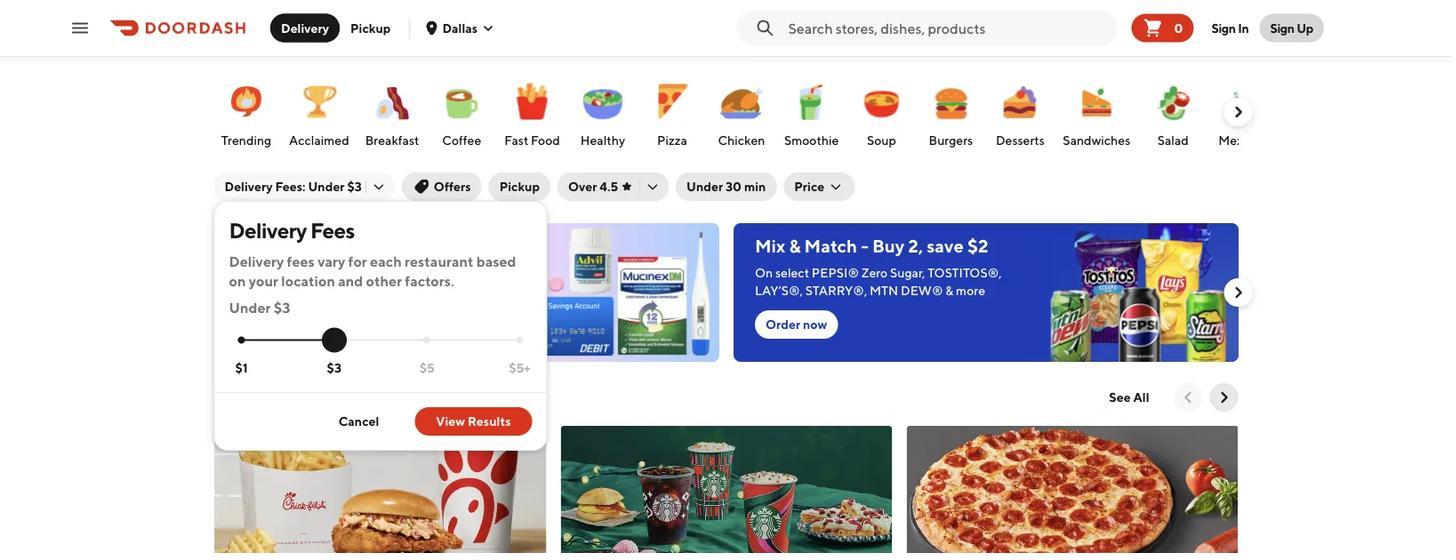 Task type: locate. For each thing, give the bounding box(es) containing it.
delivery fees
[[229, 218, 355, 243]]

1 horizontal spatial $3
[[327, 360, 342, 375]]

mix & match - buy 2, save $2 on select pepsi® zero sugar, tostitos®, lay's®, starry®, mtn dew® & more
[[755, 236, 1002, 298]]

30
[[726, 179, 742, 194]]

1 vertical spatial offers
[[434, 179, 471, 194]]

on left health
[[415, 266, 430, 280]]

other
[[366, 273, 402, 290]]

0 horizontal spatial pickup
[[351, 20, 391, 35]]

under left 30
[[687, 179, 723, 194]]

order now
[[766, 317, 827, 332]]

grocery
[[428, 16, 474, 31]]

on up under $3
[[229, 273, 246, 290]]

sign
[[1212, 20, 1236, 35], [1271, 20, 1295, 35]]

your
[[260, 266, 285, 280], [249, 273, 278, 290]]

view results button
[[415, 407, 532, 436]]

& right 'mix'
[[789, 236, 801, 257]]

$3 up favorites on the left
[[327, 360, 342, 375]]

1 horizontal spatial save
[[927, 236, 964, 257]]

mexican
[[1219, 133, 1267, 148]]

trending
[[221, 133, 271, 148]]

0 horizontal spatial pickup button
[[340, 14, 402, 42]]

cancel button
[[317, 407, 401, 436]]

1 vertical spatial pickup button
[[489, 173, 551, 201]]

save right to
[[388, 266, 413, 280]]

delivery up fees at the left of the page
[[229, 218, 307, 243]]

$3 up fees in the top left of the page
[[347, 179, 362, 194]]

mtn
[[870, 283, 898, 298]]

lay's®,
[[755, 283, 803, 298]]

hsa/fsa up to
[[356, 236, 437, 257]]

pickup
[[351, 20, 391, 35], [500, 179, 540, 194]]

delivery up essentials.
[[229, 253, 284, 270]]

offers right offers image
[[909, 16, 945, 31]]

under up add
[[229, 299, 271, 316]]

pickup button
[[340, 14, 402, 42], [489, 173, 551, 201]]

pickup right convenience
[[351, 20, 391, 35]]

save
[[927, 236, 964, 257], [388, 266, 413, 280]]

under 30 min
[[687, 179, 766, 194]]

2 sign from the left
[[1271, 20, 1295, 35]]

add card
[[246, 317, 301, 332]]

pets
[[802, 16, 827, 31]]

match
[[804, 236, 857, 257]]

location
[[281, 273, 335, 290]]

2 horizontal spatial under
[[687, 179, 723, 194]]

offers down coffee
[[434, 179, 471, 194]]

delivery for delivery
[[281, 20, 329, 35]]

1 vertical spatial $3
[[274, 299, 291, 316]]

in
[[1239, 20, 1249, 35]]

save right 2, at the right top of the page
[[927, 236, 964, 257]]

offers
[[909, 16, 945, 31], [434, 179, 471, 194]]

2 horizontal spatial $3
[[347, 179, 362, 194]]

1 horizontal spatial under
[[308, 179, 345, 194]]

sign in link
[[1201, 10, 1260, 46]]

card
[[346, 266, 371, 280]]

zero
[[862, 266, 888, 280]]

0 vertical spatial pickup button
[[340, 14, 402, 42]]

sign up
[[1271, 20, 1314, 35]]

$1 stars and over image
[[238, 337, 245, 344]]

hsa/fsa down one-
[[288, 266, 343, 280]]

delivery inside delivery button
[[281, 20, 329, 35]]

delivery button
[[270, 14, 340, 42]]

0 vertical spatial &
[[789, 236, 801, 257]]

0 horizontal spatial sign
[[1212, 20, 1236, 35]]

min
[[745, 179, 766, 194]]

based
[[477, 253, 517, 270]]

0 horizontal spatial save
[[388, 266, 413, 280]]

delivery
[[281, 20, 329, 35], [225, 179, 273, 194], [229, 218, 307, 243], [229, 253, 284, 270]]

$3 up card
[[274, 299, 291, 316]]

1 vertical spatial &
[[946, 283, 954, 298]]

0 button
[[1132, 14, 1194, 42]]

order now button
[[755, 311, 838, 339]]

under right fees:
[[308, 179, 345, 194]]

0 horizontal spatial under
[[229, 299, 271, 316]]

under
[[308, 179, 345, 194], [687, 179, 723, 194], [229, 299, 271, 316]]

acclaimed link
[[285, 71, 352, 153]]

favorites
[[303, 385, 388, 410]]

1 horizontal spatial on
[[415, 266, 430, 280]]

delivery right "convenience" image at top
[[281, 20, 329, 35]]

starry®,
[[805, 283, 867, 298]]

0 vertical spatial save
[[927, 236, 964, 257]]

sandwiches
[[1063, 133, 1131, 148]]

sugar,
[[890, 266, 925, 280]]

&
[[789, 236, 801, 257], [946, 283, 954, 298]]

0 vertical spatial next button of carousel image
[[1230, 103, 1248, 121]]

sign up link
[[1260, 14, 1325, 42]]

healthy
[[580, 133, 625, 148]]

offers link
[[855, 1, 955, 47]]

$5
[[420, 360, 435, 375]]

pickup button left grocery
[[340, 14, 402, 42]]

1 vertical spatial pickup
[[500, 179, 540, 194]]

offers button
[[402, 173, 482, 201]]

dallas button
[[425, 20, 496, 35]]

1 vertical spatial save
[[388, 266, 413, 280]]

hsa/fsa
[[356, 236, 437, 257], [288, 266, 343, 280]]

dallas
[[443, 20, 478, 35]]

-
[[861, 236, 869, 257]]

next button of carousel image
[[1230, 15, 1248, 33]]

each
[[370, 253, 402, 270]]

coffee
[[442, 133, 481, 148]]

pizza
[[657, 133, 687, 148]]

sign left "up"
[[1271, 20, 1295, 35]]

sign in
[[1212, 20, 1249, 35]]

results
[[468, 414, 511, 429]]

sign left in
[[1212, 20, 1236, 35]]

1 horizontal spatial offers
[[909, 16, 945, 31]]

1 sign from the left
[[1212, 20, 1236, 35]]

2 vertical spatial next button of carousel image
[[1216, 389, 1234, 407]]

buy
[[872, 236, 905, 257]]

0 horizontal spatial hsa/fsa
[[288, 266, 343, 280]]

on
[[755, 266, 773, 280]]

1 horizontal spatial pickup button
[[489, 173, 551, 201]]

grocery image
[[382, 3, 424, 45]]

next button of carousel image
[[1230, 103, 1248, 121], [1230, 284, 1248, 302], [1216, 389, 1234, 407]]

delivery fees vary for each restaurant based on your location and other factors.
[[229, 253, 517, 290]]

convenience image
[[225, 3, 267, 45]]

1 horizontal spatial sign
[[1271, 20, 1295, 35]]

view
[[436, 414, 465, 429]]

0 horizontal spatial &
[[789, 236, 801, 257]]

1 vertical spatial next button of carousel image
[[1230, 284, 1248, 302]]

delivery left fees:
[[225, 179, 273, 194]]

save inside mix & match - buy 2, save $2 on select pepsi® zero sugar, tostitos®, lay's®, starry®, mtn dew® & more
[[927, 236, 964, 257]]

0 horizontal spatial $3
[[274, 299, 291, 316]]

fees:
[[275, 179, 306, 194]]

now
[[803, 317, 827, 332]]

under inside button
[[687, 179, 723, 194]]

your up essentials.
[[260, 266, 285, 280]]

up
[[1297, 20, 1314, 35]]

breakfast
[[365, 133, 419, 148]]

national
[[214, 385, 298, 410]]

1 horizontal spatial hsa/fsa
[[356, 236, 437, 257]]

0 horizontal spatial offers
[[434, 179, 471, 194]]

desserts
[[996, 133, 1045, 148]]

pickup down fast
[[500, 179, 540, 194]]

$3
[[347, 179, 362, 194], [274, 299, 291, 316], [327, 360, 342, 375]]

0 horizontal spatial on
[[229, 273, 246, 290]]

pickup button down fast
[[489, 173, 551, 201]]

& left more
[[946, 283, 954, 298]]

under 30 min button
[[676, 173, 777, 201]]

on
[[415, 266, 430, 280], [229, 273, 246, 290]]

0 vertical spatial hsa/fsa
[[356, 236, 437, 257]]

all
[[1134, 390, 1150, 405]]

card
[[273, 317, 301, 332]]

your up under $3
[[249, 273, 278, 290]]

delivery inside delivery fees vary for each restaurant based on your location and other factors.
[[229, 253, 284, 270]]



Task type: describe. For each thing, give the bounding box(es) containing it.
1 horizontal spatial pickup
[[500, 179, 540, 194]]

previous button of carousel image
[[1180, 389, 1198, 407]]

sign for sign up
[[1271, 20, 1295, 35]]

retail image
[[980, 3, 1023, 45]]

your inside delivery fees vary for each restaurant based on your location and other factors.
[[249, 273, 278, 290]]

$2
[[967, 236, 988, 257]]

food
[[531, 133, 560, 148]]

$1
[[235, 360, 248, 375]]

open menu image
[[69, 17, 91, 39]]

sign for sign in
[[1212, 20, 1236, 35]]

chicken
[[718, 133, 765, 148]]

national favorites link
[[214, 383, 388, 412]]

2 vertical spatial $3
[[327, 360, 342, 375]]

1 horizontal spatial &
[[946, 283, 954, 298]]

add card button
[[235, 311, 312, 339]]

0
[[1175, 20, 1184, 35]]

health
[[432, 266, 468, 280]]

2,
[[908, 236, 923, 257]]

essentials.
[[235, 283, 293, 298]]

see
[[1110, 390, 1131, 405]]

pets image
[[755, 3, 798, 45]]

soup
[[867, 133, 896, 148]]

over
[[569, 179, 597, 194]]

restaurant
[[405, 253, 474, 270]]

delivery for delivery fees
[[229, 218, 307, 243]]

your inside your one-stop hsa/fsa shop use your hsa/fsa card to save on health essentials.
[[260, 266, 285, 280]]

offers image
[[862, 3, 905, 45]]

Store search: begin typing to search for stores available on DoorDash text field
[[789, 18, 1111, 38]]

one-
[[277, 236, 316, 257]]

catering
[[1142, 16, 1191, 31]]

add
[[246, 317, 271, 332]]

under $3
[[229, 299, 291, 316]]

mix
[[755, 236, 785, 257]]

0 vertical spatial offers
[[909, 16, 945, 31]]

vary
[[318, 253, 345, 270]]

on inside delivery fees vary for each restaurant based on your location and other factors.
[[229, 273, 246, 290]]

see all
[[1110, 390, 1150, 405]]

delivery for delivery fees: under $3
[[225, 179, 273, 194]]

delivery fees: under $3
[[225, 179, 362, 194]]

0 vertical spatial $3
[[347, 179, 362, 194]]

offers inside button
[[434, 179, 471, 194]]

for
[[348, 253, 367, 270]]

delivery for delivery fees vary for each restaurant based on your location and other factors.
[[229, 253, 284, 270]]

view results
[[436, 414, 511, 429]]

price
[[795, 179, 825, 194]]

stop
[[316, 236, 353, 257]]

flowers image
[[1227, 3, 1269, 45]]

pepsi®
[[812, 266, 859, 280]]

smoothie
[[784, 133, 839, 148]]

your
[[235, 236, 274, 257]]

fees
[[287, 253, 315, 270]]

burgers
[[929, 133, 973, 148]]

1 vertical spatial hsa/fsa
[[288, 266, 343, 280]]

on inside your one-stop hsa/fsa shop use your hsa/fsa card to save on health essentials.
[[415, 266, 430, 280]]

fast
[[504, 133, 528, 148]]

salad
[[1158, 133, 1189, 148]]

tostitos®,
[[928, 266, 1002, 280]]

convenience
[[271, 16, 346, 31]]

use
[[235, 266, 257, 280]]

select
[[775, 266, 809, 280]]

to
[[373, 266, 385, 280]]

see all link
[[1099, 383, 1161, 412]]

pets link
[[748, 1, 838, 47]]

and
[[338, 273, 363, 290]]

$5+
[[509, 360, 531, 375]]

your one-stop hsa/fsa shop use your hsa/fsa card to save on health essentials.
[[235, 236, 481, 298]]

under for under 30 min
[[687, 179, 723, 194]]

catering image
[[1095, 3, 1138, 45]]

order
[[766, 317, 800, 332]]

trending link
[[216, 71, 276, 153]]

over 4.5 button
[[558, 173, 669, 201]]

price button
[[784, 173, 855, 201]]

more
[[956, 283, 985, 298]]

factors.
[[405, 273, 455, 290]]

$5+ stars and over image
[[516, 337, 524, 344]]

dew®
[[901, 283, 943, 298]]

national favorites
[[214, 385, 388, 410]]

save inside your one-stop hsa/fsa shop use your hsa/fsa card to save on health essentials.
[[388, 266, 413, 280]]

under for under $3
[[229, 299, 271, 316]]

$5 stars and over image
[[424, 337, 431, 344]]

cancel
[[339, 414, 379, 429]]

fast food
[[504, 133, 560, 148]]

4.5
[[600, 179, 618, 194]]

0 vertical spatial pickup
[[351, 20, 391, 35]]

grocery link
[[375, 1, 485, 47]]

over 4.5
[[569, 179, 618, 194]]



Task type: vqa. For each thing, say whether or not it's contained in the screenshot.
buttery to the bottom
no



